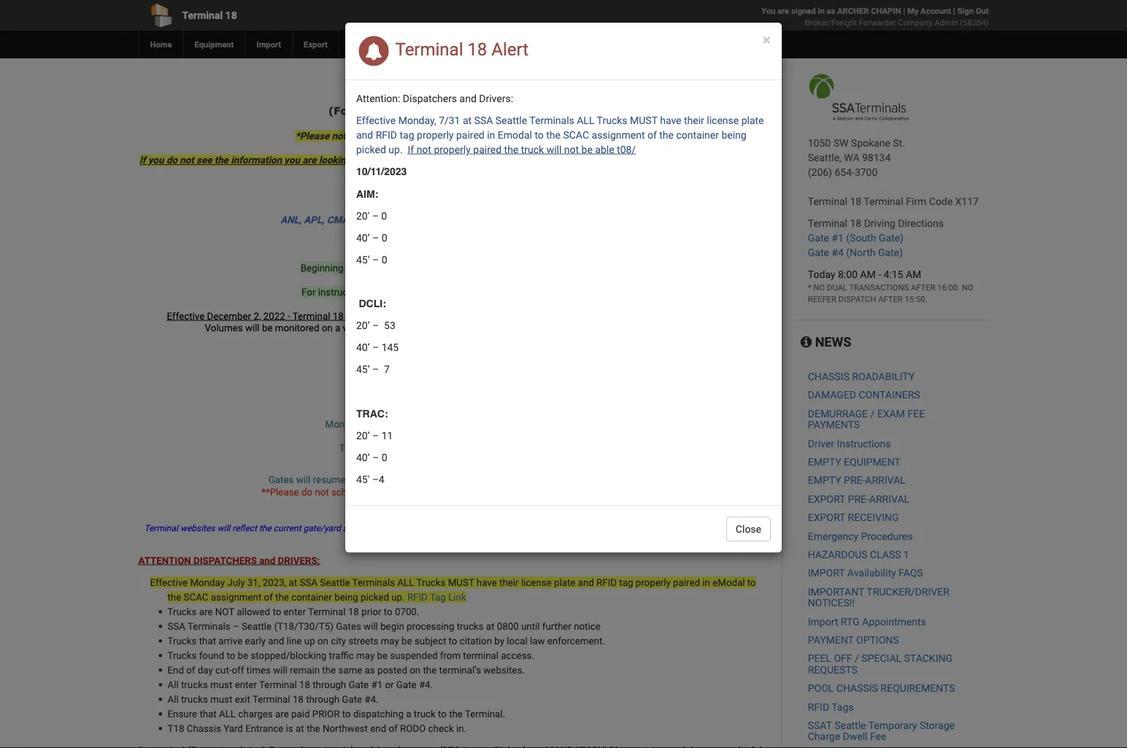 Task type: vqa. For each thing, say whether or not it's contained in the screenshot.
vessel at left
no



Task type: locate. For each thing, give the bounding box(es) containing it.
0 horizontal spatial no
[[814, 283, 825, 292]]

monday, up thursday,
[[325, 419, 362, 430]]

will right websites
[[217, 524, 230, 534]]

31,
[[247, 577, 260, 589]]

as inside "you are signed in as archer chapin | my account | sign out broker/freight forwarder company admin (58204)"
[[827, 6, 836, 16]]

same
[[338, 665, 362, 676]]

#1 inside trucks are not allowed to enter terminal 18 prior to 0700. ssa terminals – seattle (t18/t30/t5) gates will begin processing trucks at 0800 until further notice trucks that arrive early and line up on city streets may be subject to citation by local law enforcement. trucks found to be stopped/blocking traffic may be suspended from terminal access. end of day cut-off times will remain the same as posted on the terminal's websites. all trucks must enter terminal 18 through gate #1 or gate #4. all trucks must exit terminal 18 through gate #4. ensure that all charges are paid prior to dispatching a truck to the terminal. t18 chassis yard entrance is at the northwest end of rodo check in.
[[371, 679, 383, 691]]

0 horizontal spatial license
[[521, 577, 552, 589]]

archer
[[838, 6, 869, 16]]

0 vertical spatial /
[[871, 408, 875, 420]]

damaged
[[808, 389, 857, 401]]

0 vertical spatial effective
[[356, 114, 396, 126]]

on right rely
[[459, 524, 468, 534]]

45' for 45' –  7
[[356, 364, 370, 376]]

terminals down not at the left bottom of the page
[[188, 621, 230, 632]]

20' for 20' – 11
[[356, 430, 370, 442]]

yard down charges
[[224, 723, 243, 735]]

as
[[827, 6, 836, 16], [599, 524, 608, 534], [365, 665, 375, 676]]

noted.
[[613, 474, 641, 486]]

**please
[[262, 486, 299, 498]]

of up allowed
[[264, 592, 273, 603]]

1 vertical spatial effective
[[167, 310, 205, 322]]

truck up rodo
[[414, 708, 436, 720]]

1 horizontal spatial after
[[911, 283, 936, 292]]

2 20' from the top
[[356, 430, 370, 442]]

signed
[[792, 6, 816, 16]]

0 horizontal spatial am
[[860, 268, 876, 280]]

1 horizontal spatial as
[[599, 524, 608, 534]]

#4. up dispatching
[[365, 694, 379, 705]]

- inside today                                                                                                                                                                                                                                                                                                                                                                                                                                                                                                                                                                                                                                                                                                           8:00 am - 4:15 am * no dual transactions after 16:00.  no reefer dispatch after 15:50.
[[879, 268, 881, 280]]

0 vertical spatial properly
[[417, 129, 454, 141]]

trucks down day
[[181, 679, 208, 691]]

no right '*'
[[814, 283, 825, 292]]

2 map from the left
[[555, 104, 579, 116]]

0 vertical spatial refer
[[401, 154, 422, 166]]

1 vertical spatial /
[[855, 653, 859, 665]]

2 horizontal spatial a
[[493, 262, 498, 274]]

terminals
[[469, 486, 510, 498]]

1 horizontal spatial tag
[[620, 577, 633, 589]]

t18 right 145
[[401, 347, 418, 358]]

aim:
[[356, 188, 379, 200]]

1 vertical spatial assignment
[[211, 592, 262, 603]]

0 vertical spatial please
[[370, 154, 399, 166]]

have right we
[[388, 130, 409, 142]]

terminal inside terminal websites will reflect the current gate/yard schedules. please do not rely on information from outside parties as they may not reflect the most up to date information.*
[[144, 524, 178, 534]]

import
[[257, 40, 281, 49], [808, 616, 839, 628]]

will up streets
[[364, 621, 378, 632]]

0 horizontal spatial may
[[356, 650, 375, 662]]

some
[[438, 130, 463, 142]]

do inside terminal websites will reflect the current gate/yard schedules. please do not rely on information from outside parties as they may not reflect the most up to date information.*
[[416, 524, 426, 534]]

up.
[[389, 143, 403, 156], [392, 592, 405, 603]]

1 20' from the top
[[356, 320, 370, 332]]

participation
[[385, 286, 440, 298]]

all down end
[[168, 679, 179, 691]]

begin
[[381, 621, 404, 632]]

terminals inside effective monday july 31, 2023, at ssa seattle terminals all trucks must have their license plate and rfid tag properly paired in emodal to the scac assignment of the container being picked up.
[[352, 577, 395, 589]]

1 horizontal spatial #4.
[[419, 679, 433, 691]]

rfid tag link
[[407, 592, 466, 603]]

terminal 18 image
[[808, 73, 910, 121]]

please
[[387, 524, 413, 534]]

0 horizontal spatial if
[[139, 154, 146, 166]]

must
[[210, 679, 232, 691], [210, 694, 232, 705]]

0 down chv
[[382, 232, 387, 244]]

1 vertical spatial enter
[[235, 679, 257, 691]]

are inside if you do not see the information you are looking for, please refer to the menu items above or the links under news on the right-hand side of the screen.
[[303, 154, 316, 166]]

being inside the effective monday, 7/31 at ssa seattle terminals all trucks must have their license plate and rfid tag properly paired in emodal to the scac assignment of the container being picked up.
[[722, 129, 747, 141]]

a inside trucks are not allowed to enter terminal 18 prior to 0700. ssa terminals – seattle (t18/t30/t5) gates will begin processing trucks at 0800 until further notice trucks that arrive early and line up on city streets may be subject to citation by local law enforcement. trucks found to be stopped/blocking traffic may be suspended from terminal access. end of day cut-off times will remain the same as posted on the terminal's websites. all trucks must enter terminal 18 through gate #1 or gate #4. all trucks must exit terminal 18 through gate #4. ensure that all charges are paid prior to dispatching a truck to the terminal. t18 chassis yard entrance is at the northwest end of rodo check in.
[[406, 708, 411, 720]]

2 vertical spatial properly
[[636, 577, 671, 589]]

ssa inside effective monday july 31, 2023, at ssa seattle terminals all trucks must have their license plate and rfid tag properly paired in emodal to the scac assignment of the container being picked up.
[[300, 577, 318, 589]]

seattle up emodal
[[496, 114, 527, 126]]

their up 'right-'
[[684, 114, 705, 126]]

do right please
[[416, 524, 426, 534]]

am
[[860, 268, 876, 280], [906, 268, 922, 280]]

paired inside effective monday july 31, 2023, at ssa seattle terminals all trucks must have their license plate and rfid tag properly paired in emodal to the scac assignment of the container being picked up.
[[673, 577, 700, 589]]

1 vertical spatial from
[[440, 650, 461, 662]]

gate #1 (south gate) link
[[808, 232, 904, 244]]

1 horizontal spatial map
[[555, 104, 579, 116]]

0 horizontal spatial |
[[904, 6, 906, 16]]

hand
[[700, 154, 721, 166]]

terminal inside "terminal 18 driving directions gate #1 (south gate) gate #4 (north gate)"
[[808, 217, 848, 229]]

regular
[[348, 474, 378, 486]]

paired down recent
[[473, 143, 502, 156]]

2023, right 3,
[[379, 262, 403, 274]]

must up link
[[448, 577, 474, 589]]

on up friday
[[553, 310, 564, 322]]

being inside effective monday july 31, 2023, at ssa seattle terminals all trucks must have their license plate and rfid tag properly paired in emodal to the scac assignment of the container being picked up.
[[335, 592, 358, 603]]

please inside if you do not see the information you are looking for, please refer to the menu items above or the links under news on the right-hand side of the screen.
[[370, 154, 399, 166]]

gate) up 4:15
[[878, 246, 903, 259]]

/ left exam
[[871, 408, 875, 420]]

effective monday, 7/31 at ssa seattle terminals all trucks must have their license plate and rfid tag properly paired in emodal to the scac assignment of the container being picked up.
[[356, 114, 764, 156]]

terminal 18 driving directions gate #1 (south gate) gate #4 (north gate)
[[808, 217, 944, 259]]

0 horizontal spatial #1
[[371, 679, 383, 691]]

0 horizontal spatial refer
[[401, 154, 422, 166]]

1 | from the left
[[904, 6, 906, 16]]

rfid tag link link
[[407, 592, 466, 603]]

0 horizontal spatial their
[[500, 577, 519, 589]]

plate up side on the top right of page
[[742, 114, 764, 126]]

2 export from the top
[[808, 512, 846, 524]]

refer inside if you do not see the information you are looking for, please refer to the menu items above or the links under news on the right-hand side of the screen.
[[401, 154, 422, 166]]

terminal down '(206)'
[[808, 195, 848, 207]]

do left see
[[166, 154, 177, 166]]

0 horizontal spatial please
[[370, 154, 399, 166]]

1 horizontal spatial you
[[284, 154, 300, 166]]

on left city
[[318, 635, 329, 647]]

today
[[808, 268, 836, 280]]

arrival up receiving on the bottom
[[870, 493, 910, 505]]

1 vertical spatial 40' – 0
[[356, 452, 387, 464]]

0 horizontal spatial gates
[[269, 474, 294, 486]]

1 vertical spatial their
[[500, 577, 519, 589]]

after up 15:50.
[[911, 283, 936, 292]]

plate up further
[[554, 577, 576, 589]]

1 vertical spatial tag
[[620, 577, 633, 589]]

if inside if you do not see the information you are looking for, please refer to the menu items above or the links under news on the right-hand side of the screen.
[[139, 154, 146, 166]]

enforcement.
[[548, 635, 605, 647]]

1 horizontal spatial have
[[477, 577, 497, 589]]

at down remainder
[[442, 486, 451, 498]]

are left not at the left bottom of the page
[[199, 606, 213, 618]]

important
[[808, 586, 865, 598]]

0 vertical spatial license
[[707, 114, 739, 126]]

effective inside effective december 2, 2022 - terminal 18 will temporarily be closing gate/yard operations on fridays due to ongoing volume declines volumes will be monitored on a weekly basis and when conditions improve, friday gate/yard operations will resume.
[[167, 310, 205, 322]]

2 all from the top
[[168, 694, 179, 705]]

and up notice
[[578, 577, 594, 589]]

/ right off
[[855, 653, 859, 665]]

all inside effective monday july 31, 2023, at ssa seattle terminals all trucks must have their license plate and rfid tag properly paired in emodal to the scac assignment of the container being picked up.
[[398, 577, 414, 589]]

1 40' – 0 from the top
[[356, 232, 387, 244]]

may right they
[[629, 524, 646, 534]]

1 45' from the top
[[356, 254, 370, 266]]

emergency procedures link
[[808, 530, 913, 542]]

prior down weeks
[[512, 486, 532, 498]]

up. inside effective monday july 31, 2023, at ssa seattle terminals all trucks must have their license plate and rfid tag properly paired in emodal to the scac assignment of the container being picked up.
[[392, 592, 405, 603]]

a right for
[[493, 262, 498, 274]]

in
[[818, 6, 825, 16], [487, 129, 495, 141], [703, 577, 710, 589]]

0 vertical spatial as
[[827, 6, 836, 16]]

export up export receiving "link"
[[808, 493, 846, 505]]

weeks
[[508, 474, 535, 486]]

admin
[[935, 18, 959, 27]]

entrance
[[245, 723, 284, 735]]

peel
[[808, 653, 832, 665]]

and left drivers:
[[460, 92, 477, 104]]

am right 4:15
[[906, 268, 922, 280]]

1 horizontal spatial refer
[[473, 286, 493, 298]]

1 horizontal spatial license
[[707, 114, 739, 126]]

1 export from the top
[[808, 493, 846, 505]]

t18
[[500, 104, 522, 116], [405, 262, 422, 274], [401, 347, 418, 358], [168, 723, 184, 735]]

streets
[[349, 635, 379, 647]]

0 horizontal spatial information
[[231, 154, 282, 166]]

0 vertical spatial picked
[[356, 143, 386, 156]]

all inside the effective monday, 7/31 at ssa seattle terminals all trucks must have their license plate and rfid tag properly paired in emodal to the scac assignment of the container being picked up.
[[577, 114, 595, 126]]

will down stopped/blocking
[[273, 665, 288, 676]]

at
[[463, 114, 472, 126], [442, 486, 451, 498], [604, 486, 613, 498], [289, 577, 297, 589], [486, 621, 495, 632], [296, 723, 304, 735]]

1050 sw spokane st. seattle, wa 98134 (206) 654-3700
[[808, 137, 905, 178]]

0 horizontal spatial in
[[487, 129, 495, 141]]

0 vertical spatial gates
[[269, 474, 294, 486]]

may down streets
[[356, 650, 375, 662]]

0 vertical spatial 40' – 0
[[356, 232, 387, 244]]

home
[[563, 130, 587, 142]]

if for if not properly paired the truck will not be able t08/
[[408, 143, 414, 156]]

information inside terminal websites will reflect the current gate/yard schedules. please do not rely on information from outside parties as they may not reflect the most up to date information.*
[[471, 524, 516, 534]]

are down *please
[[303, 154, 316, 166]]

1 vertical spatial container
[[291, 592, 332, 603]]

information.*
[[429, 536, 480, 546]]

no right 16:00.
[[962, 283, 974, 292]]

0 vertical spatial scac
[[563, 129, 589, 141]]

all up ensure
[[168, 694, 179, 705]]

0 vertical spatial ssa
[[474, 114, 493, 126]]

1 horizontal spatial gates
[[336, 621, 361, 632]]

gate/yard down 'fridays'
[[560, 322, 602, 334]]

(veteran's
[[433, 419, 475, 430]]

tag inside the effective monday, 7/31 at ssa seattle terminals all trucks must have their license plate and rfid tag properly paired in emodal to the scac assignment of the container being picked up.
[[400, 129, 414, 141]]

import up 'payment'
[[808, 616, 839, 628]]

properly
[[417, 129, 454, 141], [434, 143, 471, 156], [636, 577, 671, 589]]

2 empty from the top
[[808, 475, 842, 487]]

(for terminal map click here, t18 yard map )
[[328, 104, 584, 116]]

paid
[[291, 708, 310, 720]]

of right end
[[389, 723, 398, 735]]

1 horizontal spatial or
[[538, 154, 547, 166]]

terminal up equipment link
[[182, 9, 223, 21]]

2 horizontal spatial terminals
[[530, 114, 575, 126]]

tag inside effective monday july 31, 2023, at ssa seattle terminals all trucks must have their license plate and rfid tag properly paired in emodal to the scac assignment of the container being picked up.
[[620, 577, 633, 589]]

requirements
[[881, 683, 956, 695]]

please right for,
[[370, 154, 399, 166]]

gate)
[[879, 232, 904, 244], [878, 246, 903, 259]]

if down made
[[408, 143, 414, 156]]

0 horizontal spatial all
[[219, 708, 236, 720]]

a up rodo
[[406, 708, 411, 720]]

ssa down drivers:
[[300, 577, 318, 589]]

| left my
[[904, 6, 906, 16]]

20' for 20' –  53
[[356, 320, 370, 332]]

day
[[198, 665, 213, 676]]

rfid
[[376, 129, 397, 141], [597, 577, 617, 589], [407, 592, 428, 603], [808, 701, 830, 713]]

properly inside effective monday july 31, 2023, at ssa seattle terminals all trucks must have their license plate and rfid tag properly paired in emodal to the scac assignment of the container being picked up.
[[636, 577, 671, 589]]

charge
[[808, 731, 841, 743]]

all up 'home'
[[577, 114, 595, 126]]

paired inside the effective monday, 7/31 at ssa seattle terminals all trucks must have their license plate and rfid tag properly paired in emodal to the scac assignment of the container being picked up.
[[456, 129, 485, 141]]

emodal
[[498, 129, 532, 141]]

1 horizontal spatial arrive
[[416, 486, 440, 498]]

1 horizontal spatial from
[[518, 524, 537, 534]]

reflect left most
[[663, 524, 687, 534]]

have up 0800
[[477, 577, 497, 589]]

40' down weekly
[[356, 342, 370, 354]]

scac inside the effective monday, 7/31 at ssa seattle terminals all trucks must have their license plate and rfid tag properly paired in emodal to the scac assignment of the container being picked up.
[[563, 129, 589, 141]]

terminal up monitored
[[293, 310, 330, 322]]

0 horizontal spatial must
[[448, 577, 474, 589]]

yard inside trucks are not allowed to enter terminal 18 prior to 0700. ssa terminals – seattle (t18/t30/t5) gates will begin processing trucks at 0800 until further notice trucks that arrive early and line up on city streets may be subject to citation by local law enforcement. trucks found to be stopped/blocking traffic may be suspended from terminal access. end of day cut-off times will remain the same as posted on the terminal's websites. all trucks must enter terminal 18 through gate #1 or gate #4. all trucks must exit terminal 18 through gate #4. ensure that all charges are paid prior to dispatching a truck to the terminal. t18 chassis yard entrance is at the northwest end of rodo check in.
[[224, 723, 243, 735]]

18 inside effective december 2, 2022 - terminal 18 will temporarily be closing gate/yard operations on fridays due to ongoing volume declines volumes will be monitored on a weekly basis and when conditions improve, friday gate/yard operations will resume.
[[333, 310, 344, 322]]

and inside effective december 2, 2022 - terminal 18 will temporarily be closing gate/yard operations on fridays due to ongoing volume declines volumes will be monitored on a weekly basis and when conditions improve, friday gate/yard operations will resume.
[[400, 322, 417, 334]]

2 | from the left
[[954, 6, 956, 16]]

1 horizontal spatial gate/yard
[[461, 310, 503, 322]]

my
[[908, 6, 919, 16]]

scac inside effective monday july 31, 2023, at ssa seattle terminals all trucks must have their license plate and rfid tag properly paired in emodal to the scac assignment of the container being picked up.
[[184, 592, 208, 603]]

import left export link
[[257, 40, 281, 49]]

1 vertical spatial after
[[879, 295, 903, 304]]

1 vertical spatial up.
[[392, 592, 405, 603]]

info circle image
[[801, 335, 812, 348]]

and inside trucks are not allowed to enter terminal 18 prior to 0700. ssa terminals – seattle (t18/t30/t5) gates will begin processing trucks at 0800 until further notice trucks that arrive early and line up on city streets may be subject to citation by local law enforcement. trucks found to be stopped/blocking traffic may be suspended from terminal access. end of day cut-off times will remain the same as posted on the terminal's websites. all trucks must enter terminal 18 through gate #1 or gate #4. all trucks must exit terminal 18 through gate #4. ensure that all charges are paid prior to dispatching a truck to the terminal. t18 chassis yard entrance is at the northwest end of rodo check in.
[[268, 635, 284, 647]]

remainder
[[424, 474, 467, 486]]

1 vertical spatial 2023,
[[263, 577, 286, 589]]

16:00.
[[938, 283, 960, 292]]

their
[[684, 114, 705, 126], [500, 577, 519, 589]]

october
[[420, 371, 454, 382]]

all inside trucks are not allowed to enter terminal 18 prior to 0700. ssa terminals – seattle (t18/t30/t5) gates will begin processing trucks at 0800 until further notice trucks that arrive early and line up on city streets may be subject to citation by local law enforcement. trucks found to be stopped/blocking traffic may be suspended from terminal access. end of day cut-off times will remain the same as posted on the terminal's websites. all trucks must enter terminal 18 through gate #1 or gate #4. all trucks must exit terminal 18 through gate #4. ensure that all charges are paid prior to dispatching a truck to the terminal. t18 chassis yard entrance is at the northwest end of rodo check in.
[[219, 708, 236, 720]]

under
[[589, 154, 614, 166]]

friday,
[[390, 371, 418, 382], [385, 407, 412, 418], [390, 431, 418, 443], [390, 455, 418, 467]]

gate/yard inside terminal websites will reflect the current gate/yard schedules. please do not rely on information from outside parties as they may not reflect the most up to date information.*
[[303, 524, 341, 534]]

0 horizontal spatial being
[[335, 592, 358, 603]]

friday
[[531, 322, 558, 334]]

terminal up attention on the left bottom of the page
[[144, 524, 178, 534]]

up. up 0700. on the left of page
[[392, 592, 405, 603]]

0 vertical spatial all
[[168, 679, 179, 691]]

or right above
[[538, 154, 547, 166]]

on
[[646, 154, 657, 166], [372, 286, 383, 298], [553, 310, 564, 322], [322, 322, 333, 334], [459, 524, 468, 534], [318, 635, 329, 647], [410, 665, 421, 676]]

0 horizontal spatial do
[[166, 154, 177, 166]]

line
[[287, 635, 302, 647]]

0 horizontal spatial container
[[291, 592, 332, 603]]

as left they
[[599, 524, 608, 534]]

(swire),
[[401, 214, 434, 226]]

terminal 18
[[182, 9, 237, 21]]

40' – 0
[[356, 232, 387, 244], [356, 452, 387, 464]]

0 horizontal spatial monday,
[[325, 419, 362, 430]]

1 vertical spatial #4.
[[365, 694, 379, 705]]

rfid inside the effective monday, 7/31 at ssa seattle terminals all trucks must have their license plate and rfid tag properly paired in emodal to the scac assignment of the container being picked up.
[[376, 129, 397, 141]]

- right day)
[[529, 443, 532, 455]]

2 vertical spatial paired
[[673, 577, 700, 589]]

am up transactions in the right of the page
[[860, 268, 876, 280]]

1 0 from the top
[[381, 210, 387, 222]]

2 vertical spatial terminals
[[188, 621, 230, 632]]

after
[[911, 283, 936, 292], [879, 295, 903, 304]]

refer
[[401, 154, 422, 166], [473, 286, 493, 298]]

on inside if you do not see the information you are looking for, please refer to the menu items above or the links under news on the right-hand side of the screen.
[[646, 154, 657, 166]]

1 horizontal spatial terminals
[[352, 577, 395, 589]]

account
[[921, 6, 952, 16]]

side
[[724, 154, 742, 166]]

1 horizontal spatial yard
[[525, 104, 552, 116]]

be down "2022"
[[262, 322, 273, 334]]

gate/yard right current
[[303, 524, 341, 534]]

1 am from the left
[[860, 268, 876, 280]]

of
[[648, 129, 657, 141], [744, 154, 753, 166], [470, 474, 479, 486], [264, 592, 273, 603], [186, 665, 195, 676], [389, 723, 398, 735]]

0 horizontal spatial gate/yard
[[303, 524, 341, 534]]

to inside if you do not see the information you are looking for, please refer to the menu items above or the links under news on the right-hand side of the screen.
[[425, 154, 433, 166]]

0 vertical spatial paired
[[456, 129, 485, 141]]

rfid up ssat
[[808, 701, 830, 713]]

0 vertical spatial empty
[[808, 456, 842, 468]]

0 vertical spatial 20'
[[356, 320, 370, 332]]

1 horizontal spatial their
[[684, 114, 705, 126]]

wa
[[844, 152, 860, 164]]

trucks inside the effective monday, 7/31 at ssa seattle terminals all trucks must have their license plate and rfid tag properly paired in emodal to the scac assignment of the container being picked up.
[[597, 114, 628, 126]]

1 horizontal spatial no
[[962, 283, 974, 292]]

to inside the effective monday, 7/31 at ssa seattle terminals all trucks must have their license plate and rfid tag properly paired in emodal to the scac assignment of the container being picked up.
[[535, 129, 544, 141]]

license inside effective monday july 31, 2023, at ssa seattle terminals all trucks must have their license plate and rfid tag properly paired in emodal to the scac assignment of the container being picked up.
[[521, 577, 552, 589]]

opening
[[567, 486, 602, 498]]

20th
[[457, 371, 476, 382]]

1 vertical spatial have
[[388, 130, 409, 142]]

effective inside the effective monday, 7/31 at ssa seattle terminals all trucks must have their license plate and rfid tag properly paired in emodal to the scac assignment of the container being picked up.
[[356, 114, 396, 126]]

1 must from the top
[[210, 679, 232, 691]]

4:15
[[884, 268, 904, 280]]

1 you from the left
[[148, 154, 164, 166]]

seattle inside the effective monday, 7/31 at ssa seattle terminals all trucks must have their license plate and rfid tag properly paired in emodal to the scac assignment of the container being picked up.
[[496, 114, 527, 126]]

equipment link
[[183, 31, 245, 58]]

from up terminal's
[[440, 650, 461, 662]]

assignment inside the effective monday, 7/31 at ssa seattle terminals all trucks must have their license plate and rfid tag properly paired in emodal to the scac assignment of the container being picked up.
[[592, 129, 645, 141]]

1 vertical spatial being
[[335, 592, 358, 603]]

effective
[[356, 114, 396, 126], [167, 310, 205, 322], [150, 577, 188, 589]]

0 horizontal spatial yard
[[224, 723, 243, 735]]

through down same
[[313, 679, 346, 691]]

1 vertical spatial import
[[808, 616, 839, 628]]

2 40' from the top
[[356, 342, 370, 354]]

2 horizontal spatial in
[[818, 6, 825, 16]]

for instructions on participation please refer to the
[[302, 286, 523, 298]]

0 vertical spatial export
[[808, 493, 846, 505]]

up. inside the effective monday, 7/31 at ssa seattle terminals all trucks must have their license plate and rfid tag properly paired in emodal to the scac assignment of the container being picked up.
[[389, 143, 403, 156]]

0 right 3,
[[382, 254, 387, 266]]

class
[[870, 549, 901, 561]]

export up emergency in the right bottom of the page
[[808, 512, 846, 524]]

1 vertical spatial as
[[599, 524, 608, 534]]

2 vertical spatial do
[[416, 524, 426, 534]]

terminal up dispatchers
[[395, 39, 463, 60]]

1 horizontal spatial please
[[442, 286, 470, 298]]

picked inside the effective monday, 7/31 at ssa seattle terminals all trucks must have their license plate and rfid tag properly paired in emodal to the scac assignment of the container being picked up.
[[356, 143, 386, 156]]

0 vertical spatial plate
[[742, 114, 764, 126]]

temporarily
[[363, 310, 412, 322]]

1 vertical spatial 20'
[[356, 430, 370, 442]]

on inside terminal websites will reflect the current gate/yard schedules. please do not rely on information from outside parties as they may not reflect the most up to date information.*
[[459, 524, 468, 534]]

are up is
[[275, 708, 289, 720]]

chassis up damaged
[[808, 371, 850, 383]]

0 horizontal spatial /
[[855, 653, 859, 665]]

looking
[[319, 154, 351, 166]]

1 vertical spatial information
[[471, 524, 516, 534]]

enter up "exit"
[[235, 679, 257, 691]]

paired down 7/31 at the top of the page
[[456, 129, 485, 141]]

in inside "you are signed in as archer chapin | my account | sign out broker/freight forwarder company admin (58204)"
[[818, 6, 825, 16]]

0 vertical spatial have
[[660, 114, 682, 126]]

dispatching
[[353, 708, 404, 720]]

t18 inside trucks are not allowed to enter terminal 18 prior to 0700. ssa terminals – seattle (t18/t30/t5) gates will begin processing trucks at 0800 until further notice trucks that arrive early and line up on city streets may be subject to citation by local law enforcement. trucks found to be stopped/blocking traffic may be suspended from terminal access. end of day cut-off times will remain the same as posted on the terminal's websites. all trucks must enter terminal 18 through gate #1 or gate #4. all trucks must exit terminal 18 through gate #4. ensure that all charges are paid prior to dispatching a truck to the terminal. t18 chassis yard entrance is at the northwest end of rodo check in.
[[168, 723, 184, 735]]

terminal inside terminal 18 link
[[182, 9, 223, 21]]

being
[[722, 129, 747, 141], [335, 592, 358, 603]]

gates up **please
[[269, 474, 294, 486]]

4 0 from the top
[[382, 452, 387, 464]]

1 40' from the top
[[356, 232, 370, 244]]

2 45' from the top
[[356, 364, 370, 376]]

2 0 from the top
[[382, 232, 387, 244]]

refer down for
[[473, 286, 493, 298]]

subject
[[415, 635, 446, 647]]

1 horizontal spatial all
[[398, 577, 414, 589]]

being up side on the top right of page
[[722, 129, 747, 141]]

or inside if you do not see the information you are looking for, please refer to the menu items above or the links under news on the right-hand side of the screen.
[[538, 154, 547, 166]]

terminal up #4
[[808, 217, 848, 229]]

1 horizontal spatial must
[[630, 114, 658, 126]]

december
[[207, 310, 251, 322]]

not
[[215, 606, 234, 618]]

arrive down remainder
[[416, 486, 440, 498]]

1 vertical spatial yard
[[224, 723, 243, 735]]

on right news
[[646, 154, 657, 166]]

day
[[478, 419, 494, 430]]

1 reflect from the left
[[232, 524, 257, 534]]

0700.
[[395, 606, 419, 618]]

pre- down empty equipment link
[[844, 475, 866, 487]]



Task type: describe. For each thing, give the bounding box(es) containing it.
monday, inside the effective monday, 7/31 at ssa seattle terminals all trucks must have their license plate and rfid tag properly paired in emodal to the scac assignment of the container being picked up.
[[398, 114, 436, 126]]

to inside effective monday july 31, 2023, at ssa seattle terminals all trucks must have their license plate and rfid tag properly paired in emodal to the scac assignment of the container being picked up.
[[748, 577, 756, 589]]

a inside effective december 2, 2022 - terminal 18 will temporarily be closing gate/yard operations on fridays due to ongoing volume declines volumes will be monitored on a weekly basis and when conditions improve, friday gate/yard operations will resume.
[[335, 322, 340, 334]]

0 vertical spatial arrival
[[866, 475, 906, 487]]

not down resume
[[315, 486, 329, 498]]

if for if you do not see the information you are looking for, please refer to the menu items above or the links under news on the right-hand side of the screen.
[[139, 154, 146, 166]]

properly inside the effective monday, 7/31 at ssa seattle terminals all trucks must have their license plate and rfid tag properly paired in emodal to the scac assignment of the container being picked up.
[[417, 129, 454, 141]]

45' –4
[[356, 474, 385, 486]]

information inside if you do not see the information you are looking for, please refer to the menu items above or the links under news on the right-hand side of the screen.
[[231, 154, 282, 166]]

0 vertical spatial enter
[[284, 606, 306, 618]]

july
[[227, 577, 245, 589]]

trucks are not allowed to enter terminal 18 prior to 0700. ssa terminals – seattle (t18/t30/t5) gates will begin processing trucks at 0800 until further notice trucks that arrive early and line up on city streets may be subject to citation by local law enforcement. trucks found to be stopped/blocking traffic may be suspended from terminal access. end of day cut-off times will remain the same as posted on the terminal's websites. all trucks must enter terminal 18 through gate #1 or gate #4. all trucks must exit terminal 18 through gate #4. ensure that all charges are paid prior to dispatching a truck to the terminal. t18 chassis yard entrance is at the northwest end of rodo check in.
[[168, 606, 605, 735]]

dispatchers
[[403, 92, 457, 104]]

terminal down 'welcome' on the top left
[[356, 104, 407, 116]]

ssa inside the effective monday, 7/31 at ssa seattle terminals all trucks must have their license plate and rfid tag properly paired in emodal to the scac assignment of the container being picked up.
[[474, 114, 493, 126]]

remain
[[290, 665, 320, 676]]

1 vertical spatial properly
[[434, 143, 471, 156]]

seattle inside trucks are not allowed to enter terminal 18 prior to 0700. ssa terminals – seattle (t18/t30/t5) gates will begin processing trucks at 0800 until further notice trucks that arrive early and line up on city streets may be subject to citation by local law enforcement. trucks found to be stopped/blocking traffic may be suspended from terminal access. end of day cut-off times will remain the same as posted on the terminal's websites. all trucks must enter terminal 18 through gate #1 or gate #4. all trucks must exit terminal 18 through gate #4. ensure that all charges are paid prior to dispatching a truck to the terminal. t18 chassis yard entrance is at the northwest end of rodo check in.
[[242, 621, 272, 632]]

0 vertical spatial yard
[[525, 104, 552, 116]]

you
[[762, 6, 776, 16]]

will down ongoing
[[653, 322, 667, 334]]

will down our
[[547, 143, 562, 156]]

0 vertical spatial #4.
[[419, 679, 433, 691]]

hazardous
[[808, 549, 868, 561]]

of left day
[[186, 665, 195, 676]]

terminal up the (for terminal map click here, t18 yard map )
[[430, 89, 480, 101]]

(south
[[847, 232, 877, 244]]

their inside the effective monday, 7/31 at ssa seattle terminals all trucks must have their license plate and rfid tag properly paired in emodal to the scac assignment of the container being picked up.
[[684, 114, 705, 126]]

on down suspended
[[410, 665, 421, 676]]

1 vertical spatial that
[[199, 635, 216, 647]]

friday, up hours
[[390, 455, 418, 467]]

november up 13th
[[415, 407, 460, 418]]

attention dispatchers and drivers:
[[138, 555, 320, 567]]

gates inside trucks are not allowed to enter terminal 18 prior to 0700. ssa terminals – seattle (t18/t30/t5) gates will begin processing trucks at 0800 until further notice trucks that arrive early and line up on city streets may be subject to citation by local law enforcement. trucks found to be stopped/blocking traffic may be suspended from terminal access. end of day cut-off times will remain the same as posted on the terminal's websites. all trucks must enter terminal 18 through gate #1 or gate #4. all trucks must exit terminal 18 through gate #4. ensure that all charges are paid prior to dispatching a truck to the terminal. t18 chassis yard entrance is at the northwest end of rodo check in.
[[336, 621, 361, 632]]

schedule:
[[466, 347, 508, 358]]

0 vertical spatial that
[[354, 130, 371, 142]]

0 vertical spatial chassis
[[808, 371, 850, 383]]

end
[[168, 665, 184, 676]]

of inside effective monday july 31, 2023, at ssa seattle terminals all trucks must have their license plate and rfid tag properly paired in emodal to the scac assignment of the container being picked up.
[[264, 592, 273, 603]]

at up by
[[486, 621, 495, 632]]

rfid inside effective monday july 31, 2023, at ssa seattle terminals all trucks must have their license plate and rfid tag properly paired in emodal to the scac assignment of the container being picked up.
[[597, 577, 617, 589]]

t18 gate/yard schedule:
[[401, 347, 508, 358]]

1 no from the left
[[814, 283, 825, 292]]

t18 up participation
[[405, 262, 422, 274]]

18 up paid
[[293, 694, 304, 705]]

18 up 'equipment' at the top
[[225, 9, 237, 21]]

1 vertical spatial through
[[306, 694, 340, 705]]

monday, inside friday, november 10th - monday, november 13th (veteran's day observed) - friday, november 17th - thursday, november 23 (thanksgiving day) - friday, november 24th -
[[325, 419, 362, 430]]

of inside if you do not see the information you are looking for, please refer to the menu items above or the links under news on the right-hand side of the screen.
[[744, 154, 753, 166]]

will up weekly
[[346, 310, 361, 322]]

2 am from the left
[[906, 268, 922, 280]]

export pre-arrival link
[[808, 493, 910, 505]]

23
[[431, 443, 441, 455]]

volumes
[[205, 322, 243, 334]]

0 vertical spatial gate)
[[879, 232, 904, 244]]

be up off
[[238, 650, 248, 662]]

have inside the effective monday, 7/31 at ssa seattle terminals all trucks must have their license plate and rfid tag properly paired in emodal to the scac assignment of the container being picked up.
[[660, 114, 682, 126]]

0 vertical spatial after
[[911, 283, 936, 292]]

plate inside the effective monday, 7/31 at ssa seattle terminals all trucks must have their license plate and rfid tag properly paired in emodal to the scac assignment of the container being picked up.
[[742, 114, 764, 126]]

receiving
[[848, 512, 899, 524]]

posted
[[378, 665, 407, 676]]

×
[[763, 31, 771, 49]]

and inside the effective monday, 7/31 at ssa seattle terminals all trucks must have their license plate and rfid tag properly paired in emodal to the scac assignment of the container being picked up.
[[356, 129, 373, 141]]

1 vertical spatial pre-
[[848, 493, 870, 505]]

0 horizontal spatial after
[[879, 295, 903, 304]]

terminal up driving at the right top
[[864, 195, 904, 207]]

have inside effective monday july 31, 2023, at ssa seattle terminals all trucks must have their license plate and rfid tag properly paired in emodal to the scac assignment of the container being picked up.
[[477, 577, 497, 589]]

3 40' from the top
[[356, 452, 370, 464]]

be left able
[[582, 143, 593, 156]]

1 vertical spatial arrival
[[870, 493, 910, 505]]

for
[[478, 262, 491, 274]]

spokane
[[851, 137, 891, 149]]

1 vertical spatial gate)
[[878, 246, 903, 259]]

seattle,
[[808, 152, 842, 164]]

45'
[[356, 474, 370, 486]]

basis
[[375, 322, 398, 334]]

1 vertical spatial paired
[[473, 143, 502, 156]]

- down day
[[489, 431, 492, 443]]

1 horizontal spatial /
[[871, 408, 875, 420]]

beginning june
[[301, 262, 367, 274]]

terminal 18 alert
[[391, 39, 529, 60]]

be up when
[[414, 310, 425, 322]]

#4
[[832, 246, 844, 259]]

1 vertical spatial refer
[[473, 286, 493, 298]]

from inside terminal websites will reflect the current gate/yard schedules. please do not rely on information from outside parties as they may not reflect the most up to date information.*
[[518, 524, 537, 534]]

rfid inside chassis roadability damaged containers demurrage / exam fee payments driver instructions empty equipment empty pre-arrival export pre-arrival export receiving emergency procedures hazardous class 1 import availability faqs important trucker/driver notices!! import rtg appointments payment options peel off / special stacking requests pool chassis requirements rfid tags ssat seattle temporary storage charge dwell fee
[[808, 701, 830, 713]]

allowed
[[237, 606, 270, 618]]

terminal up (t18/t30/t5)
[[308, 606, 346, 618]]

citation
[[460, 635, 492, 647]]

from inside trucks are not allowed to enter terminal 18 prior to 0700. ssa terminals – seattle (t18/t30/t5) gates will begin processing trucks at 0800 until further notice trucks that arrive early and line up on city streets may be subject to citation by local law enforcement. trucks found to be stopped/blocking traffic may be suspended from terminal access. end of day cut-off times will remain the same as posted on the terminal's websites. all trucks must enter terminal 18 through gate #1 or gate #4. all trucks must exit terminal 18 through gate #4. ensure that all charges are paid prior to dispatching a truck to the terminal. t18 chassis yard entrance is at the northwest end of rodo check in.
[[440, 650, 461, 662]]

trucker/driver
[[867, 586, 950, 598]]

2022
[[263, 310, 285, 322]]

at down 'otherwise'
[[604, 486, 613, 498]]

2 vertical spatial that
[[200, 708, 217, 720]]

payment options link
[[808, 634, 899, 646]]

due
[[600, 310, 616, 322]]

and up 31,
[[259, 555, 276, 567]]

1
[[904, 549, 910, 561]]

on down 3,
[[372, 286, 383, 298]]

links
[[566, 154, 586, 166]]

cma-
[[327, 214, 352, 226]]

1 vertical spatial may
[[381, 635, 399, 647]]

of inside the effective monday, 7/31 at ssa seattle terminals all trucks must have their license plate and rfid tag properly paired in emodal to the scac assignment of the container being picked up.
[[648, 129, 657, 141]]

to inside effective december 2, 2022 - terminal 18 will temporarily be closing gate/yard operations on fridays due to ongoing volume declines volumes will be monitored on a weekly basis and when conditions improve, friday gate/yard operations will resume.
[[619, 310, 627, 322]]

at right is
[[296, 723, 304, 735]]

friday, right 7
[[390, 371, 418, 382]]

effective for effective december 2, 2022 - terminal 18 will temporarily be closing gate/yard operations on fridays due to ongoing volume declines volumes will be monitored on a weekly basis and when conditions improve, friday gate/yard operations will resume.
[[167, 310, 205, 322]]

not inside if you do not see the information you are looking for, please refer to the menu items above or the links under news on the right-hand side of the screen.
[[180, 154, 194, 166]]

november down 11
[[383, 443, 428, 455]]

18 up streets
[[348, 606, 359, 618]]

calling
[[451, 202, 480, 214]]

as inside terminal websites will reflect the current gate/yard schedules. please do not rely on information from outside parties as they may not reflect the most up to date information.*
[[599, 524, 608, 534]]

effective for effective monday july 31, 2023, at ssa seattle terminals all trucks must have their license plate and rfid tag properly paired in emodal to the scac assignment of the container being picked up.
[[150, 577, 188, 589]]

company
[[898, 18, 933, 27]]

requests
[[808, 664, 858, 676]]

- right 24th
[[489, 455, 492, 467]]

0 horizontal spatial operations
[[505, 310, 551, 322]]

- up day
[[484, 407, 486, 418]]

dual
[[827, 283, 848, 292]]

1 vertical spatial please
[[442, 286, 470, 298]]

2 horizontal spatial gate/yard
[[560, 322, 602, 334]]

forecast
[[502, 89, 551, 101]]

18 down 3700
[[850, 195, 862, 207]]

and inside effective monday july 31, 2023, at ssa seattle terminals all trucks must have their license plate and rfid tag properly paired in emodal to the scac assignment of the container being picked up.
[[578, 577, 594, 589]]

0 vertical spatial prior
[[512, 486, 532, 498]]

chassis roadability damaged containers demurrage / exam fee payments driver instructions empty equipment empty pre-arrival export pre-arrival export receiving emergency procedures hazardous class 1 import availability faqs important trucker/driver notices!! import rtg appointments payment options peel off / special stacking requests pool chassis requirements rfid tags ssat seattle temporary storage charge dwell fee
[[808, 371, 956, 743]]

40' – 145
[[356, 342, 399, 354]]

18 up here,
[[484, 89, 498, 101]]

arrive inside trucks are not allowed to enter terminal 18 prior to 0700. ssa terminals – seattle (t18/t30/t5) gates will begin processing trucks at 0800 until further notice trucks that arrive early and line up on city streets may be subject to citation by local law enforcement. trucks found to be stopped/blocking traffic may be suspended from terminal access. end of day cut-off times will remain the same as posted on the terminal's websites. all trucks must enter terminal 18 through gate #1 or gate #4. all trucks must exit terminal 18 through gate #4. ensure that all charges are paid prior to dispatching a truck to the terminal. t18 chassis yard entrance is at the northwest end of rodo check in.
[[219, 635, 243, 647]]

will inside terminal websites will reflect the current gate/yard schedules. please do not rely on information from outside parties as they may not reflect the most up to date information.*
[[217, 524, 230, 534]]

empty pre-arrival link
[[808, 475, 906, 487]]

terminal inside steamship lines calling terminal 18 anl, apl, cma-cgm, chv (swire), cos, hlc, mae, msc, ool, sud, whl, wsl
[[482, 202, 520, 214]]

20'
[[356, 210, 370, 222]]

schedule
[[331, 486, 370, 498]]

2023, inside effective monday july 31, 2023, at ssa seattle terminals all trucks must have their license plate and rfid tag properly paired in emodal to the scac assignment of the container being picked up.
[[263, 577, 286, 589]]

picked inside effective monday july 31, 2023, at ssa seattle terminals all trucks must have their license plate and rfid tag properly paired in emodal to the scac assignment of the container being picked up.
[[361, 592, 389, 603]]

1 vertical spatial trucks
[[181, 679, 208, 691]]

do inside if you do not see the information you are looking for, please refer to the menu items above or the links under news on the right-hand side of the screen.
[[166, 154, 177, 166]]

as inside trucks are not allowed to enter terminal 18 prior to 0700. ssa terminals – seattle (t18/t30/t5) gates will begin processing trucks at 0800 until further notice trucks that arrive early and line up on city streets may be subject to citation by local law enforcement. trucks found to be stopped/blocking traffic may be suspended from terminal access. end of day cut-off times will remain the same as posted on the terminal's websites. all trucks must enter terminal 18 through gate #1 or gate #4. all trucks must exit terminal 18 through gate #4. ensure that all charges are paid prior to dispatching a truck to the terminal. t18 chassis yard entrance is at the northwest end of rodo check in.
[[365, 665, 375, 676]]

0 vertical spatial trucks
[[457, 621, 484, 632]]

not right they
[[648, 524, 660, 534]]

seattle inside chassis roadability damaged containers demurrage / exam fee payments driver instructions empty equipment empty pre-arrival export pre-arrival export receiving emergency procedures hazardous class 1 import availability faqs important trucker/driver notices!! import rtg appointments payment options peel off / special stacking requests pool chassis requirements rfid tags ssat seattle temporary storage charge dwell fee
[[835, 720, 866, 732]]

3 0 from the top
[[382, 254, 387, 266]]

- inside effective december 2, 2022 - terminal 18 will temporarily be closing gate/yard operations on fridays due to ongoing volume declines volumes will be monitored on a weekly basis and when conditions improve, friday gate/yard operations will resume.
[[288, 310, 290, 322]]

up inside trucks are not allowed to enter terminal 18 prior to 0700. ssa terminals – seattle (t18/t30/t5) gates will begin processing trucks at 0800 until further notice trucks that arrive early and line up on city streets may be subject to citation by local law enforcement. trucks found to be stopped/blocking traffic may be suspended from terminal access. end of day cut-off times will remain the same as posted on the terminal's websites. all trucks must enter terminal 18 through gate #1 or gate #4. all trucks must exit terminal 18 through gate #4. ensure that all charges are paid prior to dispatching a truck to the terminal. t18 chassis yard entrance is at the northwest end of rodo check in.
[[304, 635, 315, 647]]

1 empty from the top
[[808, 456, 842, 468]]

0 vertical spatial through
[[313, 679, 346, 691]]

0 horizontal spatial enter
[[235, 679, 257, 691]]

2 40' – 0 from the top
[[356, 452, 387, 464]]

2 you from the left
[[284, 154, 300, 166]]

8:00
[[838, 268, 858, 280]]

18 inside "terminal 18 driving directions gate #1 (south gate) gate #4 (north gate)"
[[850, 217, 862, 229]]

18 down the remain
[[299, 679, 310, 691]]

15:50.
[[905, 295, 928, 304]]

trucks inside effective monday july 31, 2023, at ssa seattle terminals all trucks must have their license plate and rfid tag properly paired in emodal to the scac assignment of the container being picked up.
[[417, 577, 446, 589]]

- right observed)
[[543, 419, 546, 430]]

screen.
[[431, 166, 463, 178]]

t18 down forecast
[[500, 104, 522, 116]]

will up participation
[[425, 262, 439, 274]]

container inside the effective monday, 7/31 at ssa seattle terminals all trucks must have their license plate and rfid tag properly paired in emodal to the scac assignment of the container being picked up.
[[677, 129, 719, 141]]

1 vertical spatial chassis
[[837, 683, 878, 695]]

will down 2,
[[245, 322, 260, 334]]

will left resume
[[296, 474, 311, 486]]

in.
[[456, 723, 467, 735]]

ssa inside trucks are not allowed to enter terminal 18 prior to 0700. ssa terminals – seattle (t18/t30/t5) gates will begin processing trucks at 0800 until further notice trucks that arrive early and line up on city streets may be subject to citation by local law enforcement. trucks found to be stopped/blocking traffic may be suspended from terminal access. end of day cut-off times will remain the same as posted on the terminal's websites. all trucks must enter terminal 18 through gate #1 or gate #4. all trucks must exit terminal 18 through gate #4. ensure that all charges are paid prior to dispatching a truck to the terminal. t18 chassis yard entrance is at the northwest end of rodo check in.
[[168, 621, 185, 632]]

november up 23
[[420, 431, 465, 443]]

plate inside effective monday july 31, 2023, at ssa seattle terminals all trucks must have their license plate and rfid tag properly paired in emodal to the scac assignment of the container being picked up.
[[554, 577, 576, 589]]

(thanksgiving
[[444, 443, 505, 455]]

friday, up 13th
[[385, 407, 412, 418]]

rfid up 0700. on the left of page
[[407, 592, 428, 603]]

0 vertical spatial pre-
[[844, 475, 866, 487]]

effective for effective monday, 7/31 at ssa seattle terminals all trucks must have their license plate and rfid tag properly paired in emodal to the scac assignment of the container being picked up.
[[356, 114, 396, 126]]

open
[[454, 262, 476, 274]]

of left those
[[470, 474, 479, 486]]

terminals inside the effective monday, 7/31 at ssa seattle terminals all trucks must have their license plate and rfid tag properly paired in emodal to the scac assignment of the container being picked up.
[[530, 114, 575, 126]]

– inside trucks are not allowed to enter terminal 18 prior to 0700. ssa terminals – seattle (t18/t30/t5) gates will begin processing trucks at 0800 until further notice trucks that arrive early and line up on city streets may be subject to citation by local law enforcement. trucks found to be stopped/blocking traffic may be suspended from terminal access. end of day cut-off times will remain the same as posted on the terminal's websites. all trucks must enter terminal 18 through gate #1 or gate #4. all trucks must exit terminal 18 through gate #4. ensure that all charges are paid prior to dispatching a truck to the terminal. t18 chassis yard entrance is at the northwest end of rodo check in.
[[233, 621, 239, 632]]

check
[[428, 723, 454, 735]]

1 horizontal spatial operations
[[604, 322, 650, 334]]

2 must from the top
[[210, 694, 232, 705]]

friday, down 13th
[[390, 431, 418, 443]]

18 left alert on the left top
[[468, 39, 487, 60]]

not left rely
[[428, 524, 440, 534]]

until
[[521, 621, 540, 632]]

to inside terminal websites will reflect the current gate/yard schedules. please do not rely on information from outside parties as they may not reflect the most up to date information.*
[[738, 524, 746, 534]]

1 all from the top
[[168, 679, 179, 691]]

not down 'home'
[[564, 143, 579, 156]]

must inside the effective monday, 7/31 at ssa seattle terminals all trucks must have their license plate and rfid tag properly paired in emodal to the scac assignment of the container being picked up.
[[630, 114, 658, 126]]

demurrage
[[808, 408, 868, 420]]

pool
[[808, 683, 834, 695]]

november left 13th
[[364, 419, 409, 430]]

dispatchers
[[194, 555, 257, 567]]

in inside the effective monday, 7/31 at ssa seattle terminals all trucks must have their license plate and rfid tag properly paired in emodal to the scac assignment of the container being picked up.
[[487, 129, 495, 141]]

their inside effective monday july 31, 2023, at ssa seattle terminals all trucks must have their license plate and rfid tag properly paired in emodal to the scac assignment of the container being picked up.
[[500, 577, 519, 589]]

tags
[[832, 701, 854, 713]]

terminal up charges
[[253, 694, 290, 705]]

law
[[530, 635, 545, 647]]

terminal inside effective december 2, 2022 - terminal 18 will temporarily be closing gate/yard operations on fridays due to ongoing volume declines volumes will be monitored on a weekly basis and when conditions improve, friday gate/yard operations will resume.
[[293, 310, 330, 322]]

for
[[302, 286, 316, 298]]

#1 inside "terminal 18 driving directions gate #1 (south gate) gate #4 (north gate)"
[[832, 232, 844, 244]]

be left open
[[441, 262, 452, 274]]

assignment inside effective monday july 31, 2023, at ssa seattle terminals all trucks must have their license plate and rfid tag properly paired in emodal to the scac assignment of the container being picked up.
[[211, 592, 262, 603]]

on right monitored
[[322, 322, 333, 334]]

transactions
[[849, 283, 909, 292]]

they
[[610, 524, 627, 534]]

seattle inside effective monday july 31, 2023, at ssa seattle terminals all trucks must have their license plate and rfid tag properly paired in emodal to the scac assignment of the container being picked up.
[[320, 577, 350, 589]]

current
[[274, 524, 301, 534]]

peel off / special stacking requests link
[[808, 653, 953, 676]]

0 vertical spatial import
[[257, 40, 281, 49]]

must inside effective monday july 31, 2023, at ssa seattle terminals all trucks must have their license plate and rfid tag properly paired in emodal to the scac assignment of the container being picked up.
[[448, 577, 474, 589]]

st.
[[893, 137, 905, 149]]

1 horizontal spatial do
[[302, 486, 313, 498]]

terminal down times
[[259, 679, 297, 691]]

anl,
[[281, 214, 302, 226]]

instructions
[[837, 438, 891, 450]]

sud,
[[558, 214, 579, 226]]

be up suspended
[[402, 635, 412, 647]]

dcli:
[[359, 298, 389, 310]]

cgm,
[[352, 214, 376, 226]]

1 map from the left
[[410, 104, 434, 116]]

off
[[232, 665, 244, 676]]

drivers:
[[278, 555, 320, 567]]

are inside "you are signed in as archer chapin | my account | sign out broker/freight forwarder company admin (58204)"
[[778, 6, 789, 16]]

at inside effective monday july 31, 2023, at ssa seattle terminals all trucks must have their license plate and rfid tag properly paired in emodal to the scac assignment of the container being picked up.
[[289, 577, 297, 589]]

**please do not schedule drivers to arrive at the terminals prior to gate opening at 0800!**
[[262, 486, 648, 498]]

may inside terminal websites will reflect the current gate/yard schedules. please do not rely on information from outside parties as they may not reflect the most up to date information.*
[[629, 524, 646, 534]]

truck inside trucks are not allowed to enter terminal 18 prior to 0700. ssa terminals – seattle (t18/t30/t5) gates will begin processing trucks at 0800 until further notice trucks that arrive early and line up on city streets may be subject to citation by local law enforcement. trucks found to be stopped/blocking traffic may be suspended from terminal access. end of day cut-off times will remain the same as posted on the terminal's websites. all trucks must enter terminal 18 through gate #1 or gate #4. all trucks must exit terminal 18 through gate #4. ensure that all charges are paid prior to dispatching a truck to the terminal. t18 chassis yard entrance is at the northwest end of rodo check in.
[[414, 708, 436, 720]]

not down made
[[417, 143, 432, 156]]

be up posted
[[377, 650, 388, 662]]

closing
[[427, 310, 458, 322]]

or inside trucks are not allowed to enter terminal 18 prior to 0700. ssa terminals – seattle (t18/t30/t5) gates will begin processing trucks at 0800 until further notice trucks that arrive early and line up on city streets may be subject to citation by local law enforcement. trucks found to be stopped/blocking traffic may be suspended from terminal access. end of day cut-off times will remain the same as posted on the terminal's websites. all trucks must enter terminal 18 through gate #1 or gate #4. all trucks must exit terminal 18 through gate #4. ensure that all charges are paid prior to dispatching a truck to the terminal. t18 chassis yard entrance is at the northwest end of rodo check in.
[[385, 679, 394, 691]]

ssat
[[808, 720, 832, 732]]

18 inside steamship lines calling terminal 18 anl, apl, cma-cgm, chv (swire), cos, hlc, mae, msc, ool, sud, whl, wsl
[[523, 202, 534, 214]]

2 vertical spatial trucks
[[181, 694, 208, 705]]

0 horizontal spatial have
[[388, 130, 409, 142]]

0 vertical spatial truck
[[521, 143, 544, 156]]

up inside terminal websites will reflect the current gate/yard schedules. please do not rely on information from outside parties as they may not reflect the most up to date information.*
[[726, 524, 736, 534]]

20' – 0
[[356, 210, 387, 222]]

2 reflect from the left
[[663, 524, 687, 534]]

monitored
[[275, 322, 319, 334]]

stacking
[[904, 653, 953, 665]]

license inside the effective monday, 7/31 at ssa seattle terminals all trucks must have their license plate and rfid tag properly paired in emodal to the scac assignment of the container being picked up.
[[707, 114, 739, 126]]

prior inside trucks are not allowed to enter terminal 18 prior to 0700. ssa terminals – seattle (t18/t30/t5) gates will begin processing trucks at 0800 until further notice trucks that arrive early and line up on city streets may be subject to citation by local law enforcement. trucks found to be stopped/blocking traffic may be suspended from terminal access. end of day cut-off times will remain the same as posted on the terminal's websites. all trucks must enter terminal 18 through gate #1 or gate #4. all trucks must exit terminal 18 through gate #4. ensure that all charges are paid prior to dispatching a truck to the terminal. t18 chassis yard entrance is at the northwest end of rodo check in.
[[362, 606, 382, 618]]

equipment
[[195, 40, 234, 49]]

hlc,
[[461, 214, 481, 226]]

at inside the effective monday, 7/31 at ssa seattle terminals all trucks must have their license plate and rfid tag properly paired in emodal to the scac assignment of the container being picked up.
[[463, 114, 472, 126]]

damaged containers link
[[808, 389, 921, 401]]

2 no from the left
[[962, 283, 974, 292]]

import inside chassis roadability damaged containers demurrage / exam fee payments driver instructions empty equipment empty pre-arrival export pre-arrival export receiving emergency procedures hazardous class 1 import availability faqs important trucker/driver notices!! import rtg appointments payment options peel off / special stacking requests pool chassis requirements rfid tags ssat seattle temporary storage charge dwell fee
[[808, 616, 839, 628]]

45' for 45' – 0
[[356, 254, 370, 266]]

11
[[382, 430, 393, 442]]

- right 20th
[[479, 371, 481, 382]]

1 horizontal spatial 2023,
[[379, 262, 403, 274]]

click
[[438, 104, 464, 116]]

demurrage / exam fee payments link
[[808, 408, 925, 431]]

news
[[616, 154, 643, 166]]

november down 23
[[420, 455, 465, 467]]

container inside effective monday july 31, 2023, at ssa seattle terminals all trucks must have their license plate and rfid tag properly paired in emodal to the scac assignment of the container being picked up.
[[291, 592, 332, 603]]



